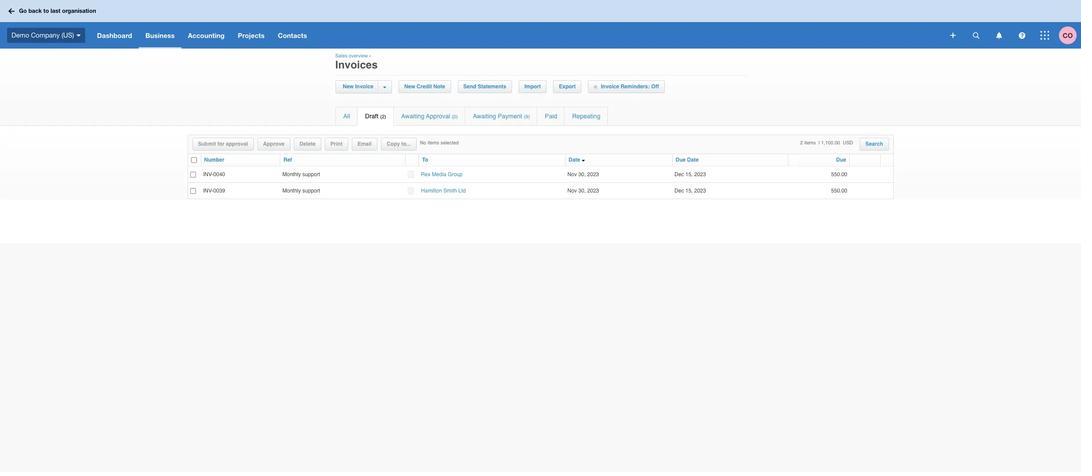 Task type: vqa. For each thing, say whether or not it's contained in the screenshot.
second NEW from the right
yes



Task type: describe. For each thing, give the bounding box(es) containing it.
new invoice
[[343, 84, 374, 90]]

off
[[652, 84, 659, 90]]

back
[[28, 7, 42, 14]]

svg image inside go back to last organisation link
[[8, 8, 15, 14]]

business button
[[139, 22, 181, 49]]

0040
[[214, 171, 225, 177]]

group
[[448, 171, 463, 177]]

sales overview › invoices
[[336, 53, 378, 71]]

reminders:
[[621, 84, 650, 90]]

nov for hamilton smith ltd
[[568, 188, 577, 194]]

approval
[[226, 141, 248, 147]]

approve link
[[258, 138, 290, 150]]

0039
[[214, 188, 225, 194]]

number
[[204, 157, 224, 163]]

contacts
[[278, 31, 307, 39]]

all link
[[336, 107, 357, 125]]

monthly for inv-0040
[[283, 171, 301, 177]]

due date link
[[676, 157, 699, 163]]

new credit note link
[[399, 81, 451, 93]]

repeating link
[[565, 107, 608, 125]]

to...
[[402, 141, 411, 147]]

monthly support for inv-0039
[[283, 188, 320, 194]]

demo company (us)
[[11, 31, 74, 39]]

import link
[[520, 81, 547, 93]]

support for 0039
[[303, 188, 320, 194]]

rex
[[421, 171, 431, 177]]

ref link
[[284, 157, 292, 163]]

projects button
[[231, 22, 271, 49]]

inv-0040
[[203, 171, 225, 177]]

company
[[31, 31, 60, 39]]

go back to last organisation link
[[5, 3, 101, 19]]

number link
[[204, 157, 224, 163]]

ref
[[284, 157, 292, 163]]

dashboard link
[[90, 22, 139, 49]]

search link
[[861, 138, 889, 150]]

inv- for inv-0039
[[203, 188, 214, 194]]

email
[[358, 141, 372, 147]]

due for due date
[[676, 157, 686, 163]]

selected
[[441, 140, 459, 146]]

awaiting payment (9)
[[473, 113, 530, 120]]

export link
[[554, 81, 582, 93]]

smith
[[444, 188, 457, 194]]

statements
[[478, 84, 507, 90]]

hamilton smith ltd
[[421, 188, 466, 194]]

demo
[[11, 31, 29, 39]]

due for due link
[[837, 157, 847, 163]]

accounting button
[[181, 22, 231, 49]]

repeating
[[573, 113, 601, 120]]

go back to last organisation
[[19, 7, 96, 14]]

rex media group link
[[421, 171, 463, 177]]

note
[[434, 84, 446, 90]]

invoice reminders:                                  off
[[601, 84, 659, 90]]

(us)
[[62, 31, 74, 39]]

copy to...
[[387, 141, 411, 147]]

items for 2
[[805, 140, 817, 146]]

inv-0039
[[203, 188, 225, 194]]

credit
[[417, 84, 432, 90]]

support for 0040
[[303, 171, 320, 177]]

30, for group
[[579, 171, 586, 177]]

paid
[[545, 113, 558, 120]]

business
[[146, 31, 175, 39]]

awaiting approval (0)
[[401, 113, 458, 120]]

ltd
[[459, 188, 466, 194]]

2 date from the left
[[688, 157, 699, 163]]

due date
[[676, 157, 699, 163]]

draft
[[365, 113, 379, 120]]

paid link
[[538, 107, 565, 125]]

all
[[343, 113, 350, 120]]

submit
[[198, 141, 216, 147]]

co button
[[1060, 22, 1082, 49]]

demo company (us) button
[[0, 22, 90, 49]]

invoices
[[336, 59, 378, 71]]

due link
[[837, 157, 847, 163]]

(2)
[[381, 114, 386, 120]]

email link
[[353, 138, 377, 150]]

(0)
[[452, 114, 458, 120]]

new credit note
[[405, 84, 446, 90]]

delete link
[[294, 138, 321, 150]]



Task type: locate. For each thing, give the bounding box(es) containing it.
new down invoices
[[343, 84, 354, 90]]

copy
[[387, 141, 400, 147]]

1 horizontal spatial svg image
[[951, 33, 956, 38]]

›
[[370, 53, 371, 59]]

1 horizontal spatial items
[[805, 140, 817, 146]]

0 vertical spatial support
[[303, 171, 320, 177]]

projects
[[238, 31, 265, 39]]

None checkbox
[[191, 157, 197, 163], [190, 172, 196, 177], [191, 157, 197, 163], [190, 172, 196, 177]]

date link
[[569, 157, 581, 163]]

1 vertical spatial nov 30, 2023
[[568, 188, 600, 194]]

print link
[[325, 138, 348, 150]]

send statements
[[464, 84, 507, 90]]

1 vertical spatial monthly
[[283, 188, 301, 194]]

1 inv- from the top
[[203, 171, 214, 177]]

2 items                          | 1,100.00                              usd
[[801, 140, 854, 146]]

0 horizontal spatial items
[[428, 140, 440, 146]]

0 horizontal spatial svg image
[[8, 8, 15, 14]]

invoice
[[355, 84, 374, 90], [601, 84, 620, 90]]

0 horizontal spatial invoice
[[355, 84, 374, 90]]

0 horizontal spatial new
[[343, 84, 354, 90]]

invoice inside 'link'
[[601, 84, 620, 90]]

0 vertical spatial monthly support
[[283, 171, 320, 177]]

1 support from the top
[[303, 171, 320, 177]]

sales overview link
[[336, 53, 368, 59]]

to
[[43, 7, 49, 14]]

1 vertical spatial dec 15, 2023
[[675, 188, 710, 194]]

payment
[[498, 113, 523, 120]]

hamilton smith ltd link
[[421, 188, 466, 194]]

nov 30, 2023 for rex media group
[[568, 171, 600, 177]]

go
[[19, 7, 27, 14]]

1 vertical spatial nov
[[568, 188, 577, 194]]

15,
[[686, 171, 693, 177], [686, 188, 693, 194]]

items right no
[[428, 140, 440, 146]]

sales
[[336, 53, 348, 59]]

1 nov 30, 2023 from the top
[[568, 171, 600, 177]]

1 due from the left
[[676, 157, 686, 163]]

last
[[51, 7, 60, 14]]

1 30, from the top
[[579, 171, 586, 177]]

2 nov 30, 2023 from the top
[[568, 188, 600, 194]]

2 invoice from the left
[[601, 84, 620, 90]]

svg image inside 'demo company (us)' popup button
[[76, 34, 81, 37]]

awaiting
[[401, 113, 425, 120], [473, 113, 497, 120]]

contacts button
[[271, 22, 314, 49]]

0 horizontal spatial due
[[676, 157, 686, 163]]

1 awaiting from the left
[[401, 113, 425, 120]]

2 items from the left
[[805, 140, 817, 146]]

None checkbox
[[190, 188, 196, 194]]

2 support from the top
[[303, 188, 320, 194]]

inv- down number link
[[203, 171, 214, 177]]

15, for ltd
[[686, 188, 693, 194]]

items for no
[[428, 140, 440, 146]]

1 vertical spatial inv-
[[203, 188, 214, 194]]

1 new from the left
[[343, 84, 354, 90]]

submit for approval
[[198, 141, 248, 147]]

1 nov from the top
[[568, 171, 577, 177]]

dec 15, 2023 for group
[[675, 171, 710, 177]]

2 monthly support from the top
[[283, 188, 320, 194]]

1 items from the left
[[428, 140, 440, 146]]

rex media group
[[421, 171, 463, 177]]

to
[[423, 157, 429, 163]]

1 dec from the top
[[675, 171, 685, 177]]

0 vertical spatial 30,
[[579, 171, 586, 177]]

1 vertical spatial support
[[303, 188, 320, 194]]

dec for group
[[675, 171, 685, 177]]

monthly
[[283, 171, 301, 177], [283, 188, 301, 194]]

1 horizontal spatial invoice
[[601, 84, 620, 90]]

0 vertical spatial nov
[[568, 171, 577, 177]]

delete
[[300, 141, 316, 147]]

awaiting for awaiting approval
[[401, 113, 425, 120]]

0 vertical spatial dec
[[675, 171, 685, 177]]

dec 15, 2023
[[675, 171, 710, 177], [675, 188, 710, 194]]

30,
[[579, 171, 586, 177], [579, 188, 586, 194]]

2 30, from the top
[[579, 188, 586, 194]]

items right 2
[[805, 140, 817, 146]]

search
[[866, 141, 884, 147]]

invoice left reminders:
[[601, 84, 620, 90]]

0 vertical spatial inv-
[[203, 171, 214, 177]]

0 horizontal spatial date
[[569, 157, 581, 163]]

1 vertical spatial monthly support
[[283, 188, 320, 194]]

svg image
[[8, 8, 15, 14], [974, 32, 980, 39], [951, 33, 956, 38]]

0 vertical spatial dec 15, 2023
[[675, 171, 710, 177]]

1 monthly support from the top
[[283, 171, 320, 177]]

new left the credit
[[405, 84, 416, 90]]

send
[[464, 84, 477, 90]]

nov 30, 2023 for hamilton smith ltd
[[568, 188, 600, 194]]

for
[[218, 141, 225, 147]]

inv- for inv-0040
[[203, 171, 214, 177]]

0 horizontal spatial awaiting
[[401, 113, 425, 120]]

monthly support for inv-0040
[[283, 171, 320, 177]]

1 vertical spatial 550.00
[[832, 188, 848, 194]]

1 horizontal spatial awaiting
[[473, 113, 497, 120]]

export
[[559, 84, 576, 90]]

dec for ltd
[[675, 188, 685, 194]]

organisation
[[62, 7, 96, 14]]

2 new from the left
[[405, 84, 416, 90]]

monthly for inv-0039
[[283, 188, 301, 194]]

awaiting left payment
[[473, 113, 497, 120]]

support
[[303, 171, 320, 177], [303, 188, 320, 194]]

2 horizontal spatial svg image
[[974, 32, 980, 39]]

1 dec 15, 2023 from the top
[[675, 171, 710, 177]]

accounting
[[188, 31, 225, 39]]

2 awaiting from the left
[[473, 113, 497, 120]]

1 date from the left
[[569, 157, 581, 163]]

approve
[[263, 141, 285, 147]]

copy to... link
[[382, 138, 416, 150]]

co
[[1064, 31, 1074, 39]]

inv-
[[203, 171, 214, 177], [203, 188, 214, 194]]

monthly support
[[283, 171, 320, 177], [283, 188, 320, 194]]

0 vertical spatial 15,
[[686, 171, 693, 177]]

draft (2)
[[365, 113, 386, 120]]

1 550.00 from the top
[[832, 171, 848, 177]]

0 vertical spatial 550.00
[[832, 171, 848, 177]]

no
[[420, 140, 427, 146]]

new invoice link
[[341, 81, 378, 93]]

submit for approval link
[[193, 138, 254, 150]]

new for new credit note
[[405, 84, 416, 90]]

2023
[[588, 171, 600, 177], [695, 171, 707, 177], [588, 188, 600, 194], [695, 188, 707, 194]]

dec 15, 2023 for ltd
[[675, 188, 710, 194]]

no items selected
[[420, 140, 459, 146]]

invoice reminders:                                  off link
[[589, 81, 665, 93]]

2 550.00 from the top
[[832, 188, 848, 194]]

send statements link
[[458, 81, 512, 93]]

15, for group
[[686, 171, 693, 177]]

1 monthly from the top
[[283, 171, 301, 177]]

media
[[432, 171, 447, 177]]

2 monthly from the top
[[283, 188, 301, 194]]

banner containing co
[[0, 0, 1082, 49]]

to link
[[423, 157, 429, 163]]

2 nov from the top
[[568, 188, 577, 194]]

1 15, from the top
[[686, 171, 693, 177]]

2 dec 15, 2023 from the top
[[675, 188, 710, 194]]

print
[[331, 141, 343, 147]]

1 invoice from the left
[[355, 84, 374, 90]]

banner
[[0, 0, 1082, 49]]

2 15, from the top
[[686, 188, 693, 194]]

2 inv- from the top
[[203, 188, 214, 194]]

nov for rex media group
[[568, 171, 577, 177]]

1 vertical spatial 30,
[[579, 188, 586, 194]]

0 vertical spatial nov 30, 2023
[[568, 171, 600, 177]]

invoice down invoices
[[355, 84, 374, 90]]

nov 30, 2023
[[568, 171, 600, 177], [568, 188, 600, 194]]

awaiting for awaiting payment
[[473, 113, 497, 120]]

1 vertical spatial 15,
[[686, 188, 693, 194]]

550.00 for rex media group
[[832, 171, 848, 177]]

30, for ltd
[[579, 188, 586, 194]]

svg image
[[1041, 31, 1050, 40], [997, 32, 1003, 39], [1019, 32, 1026, 39], [76, 34, 81, 37]]

inv- down the inv-0040
[[203, 188, 214, 194]]

import
[[525, 84, 541, 90]]

2 due from the left
[[837, 157, 847, 163]]

1 horizontal spatial date
[[688, 157, 699, 163]]

(9)
[[524, 114, 530, 120]]

new for new invoice
[[343, 84, 354, 90]]

1 horizontal spatial new
[[405, 84, 416, 90]]

2
[[801, 140, 804, 146]]

approval
[[426, 113, 451, 120]]

awaiting left approval
[[401, 113, 425, 120]]

0 vertical spatial monthly
[[283, 171, 301, 177]]

1 horizontal spatial due
[[837, 157, 847, 163]]

date
[[569, 157, 581, 163], [688, 157, 699, 163]]

1 vertical spatial dec
[[675, 188, 685, 194]]

550.00 for hamilton smith ltd
[[832, 188, 848, 194]]

overview
[[349, 53, 368, 59]]

2 dec from the top
[[675, 188, 685, 194]]

hamilton
[[421, 188, 442, 194]]



